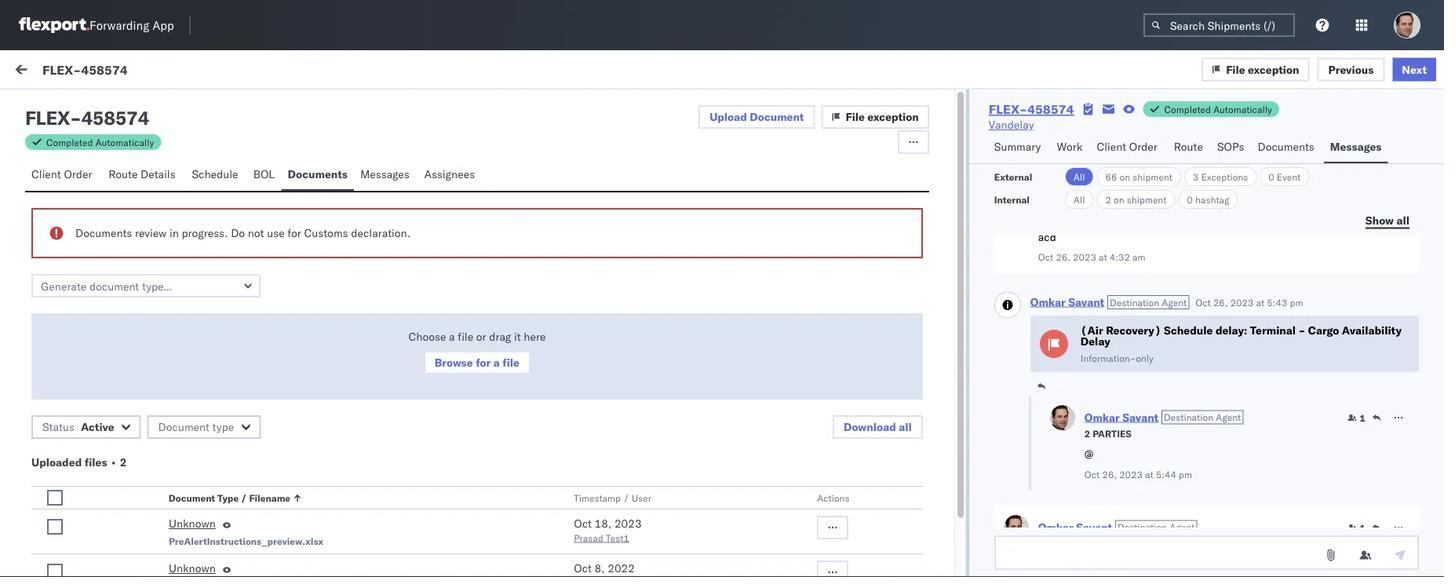 Task type: vqa. For each thing, say whether or not it's contained in the screenshot.
Shipment BUTTON
no



Task type: locate. For each thing, give the bounding box(es) containing it.
omkar savant button down @
[[1039, 520, 1113, 534]]

and
[[144, 527, 162, 541]]

1 resize handle column header from the left
[[462, 131, 481, 577]]

1 vertical spatial all
[[899, 420, 912, 434]]

0 vertical spatial 1
[[1360, 412, 1366, 424]]

0 horizontal spatial a
[[99, 268, 105, 281]]

oct right or
[[488, 324, 506, 338]]

1 edt from the top
[[608, 183, 628, 196]]

26, inside the acd oct 26, 2023 at 4:32 am
[[1056, 251, 1071, 263]]

work right 'summary' button
[[1057, 140, 1083, 154]]

/ left filename
[[241, 492, 247, 504]]

2023, for 7:00
[[529, 253, 559, 267]]

2 vertical spatial document
[[169, 492, 215, 504]]

3 2023, from the top
[[529, 324, 559, 338]]

document inside document type button
[[158, 420, 210, 434]]

omkar savant button
[[1031, 295, 1105, 309], [1085, 410, 1159, 424], [1039, 520, 1113, 534]]

all button for 66
[[1065, 167, 1094, 186]]

4 edt from the top
[[608, 497, 628, 510]]

choose
[[409, 330, 446, 344]]

timestamp
[[574, 492, 621, 504]]

0 horizontal spatial work
[[45, 60, 85, 82]]

1 vertical spatial unknown
[[169, 517, 216, 530]]

route up 3
[[1174, 140, 1204, 154]]

0 vertical spatial completed
[[1165, 103, 1212, 115]]

document for document type
[[158, 420, 210, 434]]

resize handle column header
[[462, 131, 481, 577], [776, 131, 795, 577], [1090, 131, 1109, 577], [1405, 131, 1424, 577]]

2023, left 5:45
[[529, 497, 559, 510]]

at left 5:43 at the right of the page
[[1257, 296, 1265, 308]]

am right "4:32"
[[1133, 251, 1146, 263]]

1 vertical spatial documents
[[288, 167, 348, 181]]

unknown link
[[169, 516, 216, 535], [169, 561, 216, 577]]

0 for 0 hashtag
[[1188, 194, 1193, 205]]

oct
[[488, 183, 506, 196], [1039, 251, 1054, 263], [488, 253, 506, 267], [1196, 296, 1211, 308], [488, 324, 506, 338], [1085, 468, 1100, 480], [488, 497, 506, 510], [574, 517, 592, 530], [574, 561, 592, 575]]

all for 66
[[1074, 171, 1086, 183]]

bol button
[[247, 160, 282, 191]]

5:43
[[1268, 296, 1288, 308]]

oct for oct 26, 2023, 7:22 pm edt
[[488, 183, 506, 196]]

delay up contract
[[205, 495, 235, 509]]

- inside (air recovery) schedule delay: terminal - cargo availability delay information-only
[[1299, 324, 1306, 337]]

3
[[1193, 171, 1199, 183]]

omkar savant for whatever
[[76, 311, 146, 325]]

None checkbox
[[47, 490, 63, 506]]

0 vertical spatial file
[[1227, 62, 1246, 76]]

not
[[248, 226, 264, 240]]

1 all button from the top
[[1065, 167, 1094, 186]]

at left "4:32"
[[1099, 251, 1108, 263]]

client order button
[[1091, 133, 1168, 163], [25, 160, 102, 191]]

1 horizontal spatial messages button
[[1325, 133, 1389, 163]]

pm right 7:00
[[589, 253, 605, 267]]

file exception button
[[1202, 58, 1310, 81], [1202, 58, 1310, 81], [822, 105, 930, 129], [822, 105, 930, 129]]

2 / from the left
[[624, 492, 630, 504]]

2023 inside "@ oct 26, 2023 at 5:44 pm"
[[1120, 468, 1143, 480]]

route for route details
[[109, 167, 138, 181]]

2023 up 'delay:' on the right bottom of the page
[[1231, 296, 1254, 308]]

import work button
[[110, 50, 184, 93]]

2 all from the top
[[1074, 194, 1086, 205]]

2023 inside the acd oct 26, 2023 at 4:32 am
[[1074, 251, 1097, 263]]

1 horizontal spatial client order
[[1097, 140, 1158, 154]]

documents for documents review in progress. do not use for customs declaration.
[[75, 226, 132, 240]]

forwarding app
[[90, 18, 174, 33]]

1 vertical spatial external
[[995, 171, 1033, 183]]

omkar savant up "filing"
[[76, 241, 146, 254]]

work up external (0) on the top
[[45, 60, 85, 82]]

1 button
[[1348, 411, 1366, 424], [1348, 521, 1366, 534]]

acd
[[1039, 230, 1057, 243]]

2 flex- 458574 from the top
[[1116, 497, 1190, 510]]

0 horizontal spatial delay
[[205, 495, 235, 509]]

pm
[[1291, 296, 1304, 308], [1179, 468, 1193, 480]]

message list
[[182, 100, 251, 113]]

3 resize handle column header from the left
[[1090, 131, 1109, 577]]

drag
[[489, 330, 511, 344]]

flex- right the my
[[42, 61, 81, 77]]

1 horizontal spatial (0)
[[147, 100, 167, 113]]

7:22
[[562, 183, 586, 196]]

0 vertical spatial customs
[[304, 226, 348, 240]]

summary
[[995, 140, 1042, 154]]

document up this
[[169, 492, 215, 504]]

message for message
[[49, 136, 86, 148]]

edt left user
[[608, 497, 628, 510]]

1 vertical spatial automatically
[[95, 136, 154, 148]]

document inside document type / filename button
[[169, 492, 215, 504]]

0 vertical spatial type
[[237, 409, 262, 423]]

download
[[844, 420, 897, 434]]

0 vertical spatial all
[[1074, 171, 1086, 183]]

completed up related work item/shipment
[[1165, 103, 1212, 115]]

4 pm from the top
[[589, 497, 605, 510]]

a inside button
[[494, 356, 500, 369]]

vandelay
[[989, 118, 1035, 132]]

exception: for exception: unknown customs hold type
[[50, 409, 106, 423]]

file down it
[[503, 356, 520, 369]]

@
[[1085, 447, 1094, 461]]

route button
[[1168, 133, 1212, 163]]

client order button up 'latent'
[[25, 160, 102, 191]]

2 omkar savant from the top
[[76, 241, 146, 254]]

26, down 2 parties
[[1103, 468, 1117, 480]]

3 edt from the top
[[608, 324, 628, 338]]

all up the acd oct 26, 2023 at 4:32 am
[[1074, 194, 1086, 205]]

2 on shipment
[[1106, 194, 1167, 205]]

oct inside oct 18, 2023 prasad test1
[[574, 517, 592, 530]]

0 horizontal spatial file exception
[[846, 110, 919, 124]]

1 vertical spatial all button
[[1065, 190, 1094, 209]]

0 vertical spatial automatically
[[1214, 103, 1273, 115]]

0 vertical spatial order
[[1130, 140, 1158, 154]]

1 vertical spatial 1 button
[[1348, 521, 1366, 534]]

0 horizontal spatial 0
[[1188, 194, 1193, 205]]

1 vertical spatial document
[[158, 420, 210, 434]]

oct left 8,
[[574, 561, 592, 575]]

1 for middle omkar savant button's '1' button
[[1360, 412, 1366, 424]]

order up 66 on shipment
[[1130, 140, 1158, 154]]

previous
[[1329, 62, 1374, 76]]

1 2023, from the top
[[529, 183, 559, 196]]

unknown link down and with this contract established, we partnership.
[[169, 561, 216, 577]]

(0) inside button
[[69, 100, 90, 113]]

3 exceptions
[[1193, 171, 1249, 183]]

1 horizontal spatial at
[[1146, 468, 1154, 480]]

0 vertical spatial 2
[[1106, 194, 1112, 205]]

2023 left 5:44
[[1120, 468, 1143, 480]]

client up 66
[[1097, 140, 1127, 154]]

2 inside button
[[1085, 428, 1091, 439]]

availability
[[1343, 324, 1402, 337]]

oct 18, 2023 prasad test1
[[574, 517, 642, 544]]

0 vertical spatial messages
[[1331, 140, 1382, 154]]

0 vertical spatial file
[[458, 330, 474, 344]]

am inside the acd oct 26, 2023 at 4:32 am
[[1133, 251, 1146, 263]]

3 pm from the top
[[589, 324, 605, 338]]

2 for 2 on shipment
[[1106, 194, 1112, 205]]

2 parties
[[1085, 428, 1132, 439]]

flex- 458574 for oct 26, 2023, 7:22 pm edt
[[1116, 183, 1190, 196]]

customs left hold in the bottom left of the page
[[160, 409, 207, 423]]

1 vertical spatial route
[[109, 167, 138, 181]]

delay up information-
[[1081, 335, 1111, 348]]

omkar savant down generate document type... 'text box'
[[76, 311, 146, 325]]

1 vertical spatial 1
[[1360, 522, 1366, 534]]

0 for 0 event
[[1269, 171, 1275, 183]]

omkar savant destination agent for middle omkar savant button
[[1085, 410, 1242, 424]]

oct left 5:45
[[488, 497, 506, 510]]

unknown link down devan
[[169, 516, 216, 535]]

1 horizontal spatial file
[[503, 356, 520, 369]]

forwarding app link
[[19, 17, 174, 33]]

browse
[[435, 356, 473, 369]]

external (0)
[[25, 100, 90, 113]]

2 horizontal spatial a
[[494, 356, 500, 369]]

0 horizontal spatial message
[[49, 136, 86, 148]]

1 vertical spatial exception
[[868, 110, 919, 124]]

0 vertical spatial for
[[288, 226, 301, 240]]

458574
[[81, 61, 128, 77], [1028, 101, 1075, 117], [81, 106, 149, 130], [1149, 183, 1190, 196], [1149, 497, 1190, 510]]

omkar savant
[[76, 170, 146, 184], [76, 241, 146, 254], [76, 311, 146, 325], [76, 382, 146, 396], [76, 468, 146, 482]]

on down 66
[[1114, 194, 1125, 205]]

external down 'summary' button
[[995, 171, 1033, 183]]

2 2023, from the top
[[529, 253, 559, 267]]

uploaded
[[31, 455, 82, 469]]

choose a file or drag it here
[[409, 330, 546, 344]]

oct for oct 26, 2023 at 5:43 pm
[[1196, 296, 1211, 308]]

flex- 458574 for oct 26, 2023, 5:45 pm edt
[[1116, 497, 1190, 510]]

0 left hashtag
[[1188, 194, 1193, 205]]

document type
[[158, 420, 234, 434]]

1 horizontal spatial message
[[182, 100, 228, 113]]

flex
[[25, 106, 70, 130]]

am right the i
[[53, 268, 68, 281]]

pm up 18, at bottom left
[[589, 497, 605, 510]]

edt right the 7:22
[[608, 183, 628, 196]]

1 vertical spatial on
[[1114, 194, 1125, 205]]

external inside button
[[25, 100, 66, 113]]

shipment
[[1133, 171, 1173, 183], [1127, 194, 1167, 205]]

work inside work button
[[1057, 140, 1083, 154]]

1 vertical spatial order
[[64, 167, 92, 181]]

0 vertical spatial at
[[1099, 251, 1108, 263]]

hashtag
[[1196, 194, 1230, 205]]

26, down acd
[[1056, 251, 1071, 263]]

show all button
[[1357, 209, 1420, 232]]

1 pm from the top
[[589, 183, 605, 196]]

completed automatically down flex - 458574
[[46, 136, 154, 148]]

at inside the acd oct 26, 2023 at 4:32 am
[[1099, 251, 1108, 263]]

i am filing a commendation report to improve
[[47, 268, 270, 281]]

all for 2
[[1074, 194, 1086, 205]]

destination up recovery)
[[1110, 296, 1160, 308]]

exception: for exception: warehouse devan delay
[[50, 495, 106, 509]]

None text field
[[995, 536, 1420, 570]]

all right download
[[899, 420, 912, 434]]

4 resize handle column header from the left
[[1405, 131, 1424, 577]]

2 pm from the top
[[589, 253, 605, 267]]

2 resize handle column header from the left
[[776, 131, 795, 577]]

1 vertical spatial file
[[503, 356, 520, 369]]

2023 inside oct 18, 2023 prasad test1
[[615, 517, 642, 530]]

unknown up ∙
[[108, 409, 158, 423]]

schedule inside button
[[192, 167, 238, 181]]

external for external
[[995, 171, 1033, 183]]

1 vertical spatial exception:
[[50, 495, 106, 509]]

3 omkar savant from the top
[[76, 311, 146, 325]]

completed automatically
[[1165, 103, 1273, 115], [46, 136, 154, 148]]

2 1 button from the top
[[1348, 521, 1366, 534]]

unknown
[[108, 409, 158, 423], [169, 517, 216, 530], [169, 561, 216, 575]]

completed automatically up item/shipment
[[1165, 103, 1273, 115]]

2023 up test1
[[615, 517, 642, 530]]

1 exception: from the top
[[50, 409, 106, 423]]

messages button up show
[[1325, 133, 1389, 163]]

external
[[25, 100, 66, 113], [995, 171, 1033, 183]]

1 horizontal spatial a
[[449, 330, 455, 344]]

flex-
[[42, 61, 81, 77], [989, 101, 1028, 117], [1116, 183, 1149, 196], [1116, 253, 1149, 267], [1116, 324, 1149, 338], [1116, 402, 1149, 416], [1116, 497, 1149, 510]]

all down work button
[[1074, 171, 1086, 183]]

i
[[47, 268, 50, 281]]

type right hold in the bottom left of the page
[[237, 409, 262, 423]]

documents right bol button on the left top of page
[[288, 167, 348, 181]]

0 vertical spatial on
[[1120, 171, 1131, 183]]

messages up declaration.
[[360, 167, 410, 181]]

0 horizontal spatial flex-458574
[[42, 61, 128, 77]]

1 (0) from the left
[[69, 100, 90, 113]]

latent messaging test.
[[47, 197, 160, 211]]

pm right 5:44
[[1179, 468, 1193, 480]]

0 horizontal spatial at
[[1099, 251, 1108, 263]]

parties
[[1093, 428, 1132, 439]]

2 vertical spatial omkar savant button
[[1039, 520, 1113, 534]]

documents for leftmost documents button
[[288, 167, 348, 181]]

2023, for 7:22
[[529, 183, 559, 196]]

0 vertical spatial shipment
[[1133, 171, 1173, 183]]

client order
[[1097, 140, 1158, 154], [31, 167, 92, 181]]

0 vertical spatial external
[[25, 100, 66, 113]]

oct up 1366815 at the right of page
[[1196, 296, 1211, 308]]

1 horizontal spatial work
[[1057, 140, 1083, 154]]

type inside document type / filename button
[[218, 492, 239, 504]]

shipment for 66 on shipment
[[1133, 171, 1173, 183]]

1 vertical spatial customs
[[160, 409, 207, 423]]

1 vertical spatial type
[[218, 492, 239, 504]]

oct 26, 2023, 6:30 pm edt
[[488, 324, 628, 338]]

1 horizontal spatial documents
[[288, 167, 348, 181]]

(0) down my work
[[69, 100, 90, 113]]

0 vertical spatial destination
[[1110, 296, 1160, 308]]

client order up 'latent'
[[31, 167, 92, 181]]

2 edt from the top
[[608, 253, 628, 267]]

message inside button
[[182, 100, 228, 113]]

oct down time on the left of the page
[[488, 183, 506, 196]]

2 exception: from the top
[[50, 495, 106, 509]]

document type button
[[147, 415, 261, 439]]

0 vertical spatial 1 button
[[1348, 411, 1366, 424]]

flex- 458574 down 5:44
[[1116, 497, 1190, 510]]

None checkbox
[[47, 519, 63, 535], [47, 564, 63, 577], [47, 519, 63, 535], [47, 564, 63, 577]]

omkar savant destination agent up (air at the bottom right of the page
[[1031, 295, 1187, 309]]

order up 'latent'
[[64, 167, 92, 181]]

filename
[[249, 492, 291, 504]]

flex- up parties
[[1116, 402, 1149, 416]]

omkar savant up the warehouse
[[76, 468, 146, 482]]

1 vertical spatial agent
[[1216, 411, 1242, 423]]

2 (0) from the left
[[147, 100, 167, 113]]

pm for 7:22
[[589, 183, 605, 196]]

flex-458574 link
[[989, 101, 1075, 117]]

omkar savant button up parties
[[1085, 410, 1159, 424]]

1 all from the top
[[1074, 171, 1086, 183]]

1 vertical spatial at
[[1257, 296, 1265, 308]]

26,
[[509, 183, 526, 196], [1056, 251, 1071, 263], [509, 253, 526, 267], [1214, 296, 1228, 308], [509, 324, 526, 338], [1103, 468, 1117, 480], [509, 497, 526, 510]]

1 vertical spatial flex- 458574
[[1116, 497, 1190, 510]]

1 vertical spatial work
[[1057, 140, 1083, 154]]

1 1 button from the top
[[1348, 411, 1366, 424]]

flex- 458574
[[1116, 183, 1190, 196], [1116, 497, 1190, 510]]

forwarding
[[90, 18, 149, 33]]

1 / from the left
[[241, 492, 247, 504]]

/ inside timestamp / user button
[[624, 492, 630, 504]]

shipment up 2 on shipment
[[1133, 171, 1173, 183]]

0 horizontal spatial order
[[64, 167, 92, 181]]

1 horizontal spatial for
[[476, 356, 491, 369]]

documents up 0 event
[[1258, 140, 1315, 154]]

2 horizontal spatial documents
[[1258, 140, 1315, 154]]

work for related
[[1152, 136, 1173, 148]]

0 horizontal spatial 2
[[120, 455, 127, 469]]

destination up 5:44
[[1165, 411, 1214, 423]]

0 horizontal spatial client order
[[31, 167, 92, 181]]

26, left 5:45
[[509, 497, 526, 510]]

prealertinstructions_preview.xlsx
[[169, 535, 324, 547]]

documents button right bol
[[282, 160, 354, 191]]

all button
[[1065, 167, 1094, 186], [1065, 190, 1094, 209]]

1 vertical spatial destination
[[1165, 411, 1214, 423]]

upload document button
[[699, 105, 815, 129]]

0
[[1269, 171, 1275, 183], [1188, 194, 1193, 205]]

completed
[[1165, 103, 1212, 115], [46, 136, 93, 148]]

0 vertical spatial work
[[152, 64, 178, 78]]

my work
[[16, 60, 85, 82]]

for
[[288, 226, 301, 240], [476, 356, 491, 369]]

devan
[[170, 495, 203, 509]]

1
[[1360, 412, 1366, 424], [1360, 522, 1366, 534]]

edt right 6:30
[[608, 324, 628, 338]]

all for download all
[[899, 420, 912, 434]]

26, down time on the left of the page
[[509, 183, 526, 196]]

- for oct 26, 2023, 6:30 pm edt
[[802, 324, 809, 338]]

2022
[[608, 561, 635, 575]]

- for oct 26, 2023, 5:45 pm edt
[[802, 497, 809, 510]]

flex-458574
[[42, 61, 128, 77], [989, 101, 1075, 117]]

2 1 from the top
[[1360, 522, 1366, 534]]

at inside "@ oct 26, 2023 at 5:44 pm"
[[1146, 468, 1154, 480]]

automatically up sops
[[1214, 103, 1273, 115]]

on right 66
[[1120, 171, 1131, 183]]

documents down 'latent messaging test.'
[[75, 226, 132, 240]]

all right show
[[1397, 213, 1410, 227]]

work inside import work button
[[152, 64, 178, 78]]

latent
[[47, 197, 79, 211]]

a right choose
[[449, 330, 455, 344]]

file left or
[[458, 330, 474, 344]]

this
[[47, 527, 68, 541]]

automatically
[[1214, 103, 1273, 115], [95, 136, 154, 148]]

458574 down 5:44
[[1149, 497, 1190, 510]]

0 vertical spatial client order
[[1097, 140, 1158, 154]]

related
[[1117, 136, 1150, 148]]

automatically up route details
[[95, 136, 154, 148]]

0 vertical spatial internal
[[105, 100, 144, 113]]

-
[[70, 106, 81, 130], [802, 183, 809, 196], [802, 253, 809, 267], [1299, 324, 1306, 337], [802, 324, 809, 338], [802, 497, 809, 510]]

2023, left the 7:22
[[529, 183, 559, 196]]

1 horizontal spatial client
[[1097, 140, 1127, 154]]

browse for a file button
[[424, 351, 531, 375]]

0 vertical spatial schedule
[[192, 167, 238, 181]]

0 horizontal spatial file
[[846, 110, 865, 124]]

file inside button
[[503, 356, 520, 369]]

2 vertical spatial unknown
[[169, 561, 216, 575]]

schedule left bol
[[192, 167, 238, 181]]

savant up test.
[[112, 170, 146, 184]]

internal (0) button
[[99, 93, 176, 123]]

1 vertical spatial am
[[53, 268, 68, 281]]

pm for 6:30
[[589, 324, 605, 338]]

omkar savant up active at left
[[76, 382, 146, 396]]

hold
[[209, 409, 234, 423]]

0 horizontal spatial route
[[109, 167, 138, 181]]

resize handle column header for category
[[1090, 131, 1109, 577]]

messaging
[[82, 197, 135, 211]]

oct for oct 26, 2023, 6:30 pm edt
[[488, 324, 506, 338]]

26, for oct 26, 2023 at 5:43 pm
[[1214, 296, 1228, 308]]

(0) for internal (0)
[[147, 100, 167, 113]]

(0) inside 'button'
[[147, 100, 167, 113]]

2023 left "4:32"
[[1074, 251, 1097, 263]]

1 horizontal spatial client order button
[[1091, 133, 1168, 163]]

2 for 2 parties
[[1085, 428, 1091, 439]]

file
[[458, 330, 474, 344], [503, 356, 520, 369]]

unknown for 2nd unknown link from the top of the page
[[169, 561, 216, 575]]

omkar savant button up (air at the bottom right of the page
[[1031, 295, 1105, 309]]

0 vertical spatial file exception
[[1227, 62, 1300, 76]]

status active
[[42, 420, 114, 434]]

file
[[1227, 62, 1246, 76], [846, 110, 865, 124]]

1 vertical spatial pm
[[1179, 468, 1193, 480]]

2 all button from the top
[[1065, 190, 1094, 209]]

4 2023, from the top
[[529, 497, 559, 510]]

2 vertical spatial a
[[494, 356, 500, 369]]

4 omkar savant from the top
[[76, 382, 146, 396]]

1 horizontal spatial 2
[[1085, 428, 1091, 439]]

route
[[1174, 140, 1204, 154], [109, 167, 138, 181]]

external for external (0)
[[25, 100, 66, 113]]

agent down 5:44
[[1170, 521, 1195, 533]]

pm right the 7:22
[[589, 183, 605, 196]]

pm inside "@ oct 26, 2023 at 5:44 pm"
[[1179, 468, 1193, 480]]

1 vertical spatial all
[[1074, 194, 1086, 205]]

1 horizontal spatial automatically
[[1214, 103, 1273, 115]]

document left type at the bottom left
[[158, 420, 210, 434]]

message down flex - 458574
[[49, 136, 86, 148]]

flex- 458574 left 3
[[1116, 183, 1190, 196]]

1 horizontal spatial am
[[1133, 251, 1146, 263]]

0 vertical spatial client
[[1097, 140, 1127, 154]]

0 vertical spatial all
[[1397, 213, 1410, 227]]

Generate document type... text field
[[31, 274, 261, 298]]

0 horizontal spatial all
[[899, 420, 912, 434]]

message list button
[[176, 93, 257, 123]]

oct down acd
[[1039, 251, 1054, 263]]

schedule inside (air recovery) schedule delay: terminal - cargo availability delay information-only
[[1164, 324, 1213, 337]]

1 1 from the top
[[1360, 412, 1366, 424]]

2 vertical spatial omkar savant destination agent
[[1039, 520, 1195, 534]]

1 vertical spatial omkar savant button
[[1085, 410, 1159, 424]]

1 omkar savant from the top
[[76, 170, 146, 184]]

1 flex- 458574 from the top
[[1116, 183, 1190, 196]]

unknown down and with this contract established, we partnership.
[[169, 561, 216, 575]]

0 vertical spatial documents
[[1258, 140, 1315, 154]]

1 vertical spatial file exception
[[846, 110, 919, 124]]

oct down @
[[1085, 468, 1100, 480]]

oct inside "@ oct 26, 2023 at 5:44 pm"
[[1085, 468, 1100, 480]]

1 vertical spatial unknown link
[[169, 561, 216, 577]]

2023, right it
[[529, 324, 559, 338]]

all
[[1397, 213, 1410, 227], [899, 420, 912, 434]]

internal inside 'button'
[[105, 100, 144, 113]]

for down or
[[476, 356, 491, 369]]

edt right 7:00
[[608, 253, 628, 267]]

all for show all
[[1397, 213, 1410, 227]]

1 horizontal spatial all
[[1397, 213, 1410, 227]]

1 horizontal spatial work
[[1152, 136, 1173, 148]]



Task type: describe. For each thing, give the bounding box(es) containing it.
26, for oct 26, 2023, 7:00 pm edt
[[509, 253, 526, 267]]

internal for internal (0)
[[105, 100, 144, 113]]

flex- down 2 on shipment
[[1116, 253, 1149, 267]]

savant up (air at the bottom right of the page
[[1069, 295, 1105, 309]]

external (0) button
[[19, 93, 99, 123]]

delay:
[[1216, 324, 1248, 337]]

2 horizontal spatial at
[[1257, 296, 1265, 308]]

list
[[231, 100, 251, 113]]

details
[[141, 167, 176, 181]]

on for 66
[[1120, 171, 1131, 183]]

pm for 5:45
[[589, 497, 605, 510]]

previous button
[[1318, 58, 1385, 81]]

26, for oct 26, 2023, 5:45 pm edt
[[509, 497, 526, 510]]

∙
[[110, 455, 117, 469]]

contract
[[211, 527, 252, 541]]

show
[[1366, 213, 1395, 227]]

agent for middle omkar savant button
[[1216, 411, 1242, 423]]

1 horizontal spatial messages
[[1331, 140, 1382, 154]]

show all
[[1366, 213, 1410, 227]]

1366815
[[1149, 324, 1197, 338]]

assignees button
[[418, 160, 484, 191]]

flex- up only at the right bottom
[[1116, 324, 1149, 338]]

information-
[[1081, 352, 1136, 364]]

exception: unknown customs hold type
[[50, 409, 262, 423]]

it
[[514, 330, 521, 344]]

66 on shipment
[[1106, 171, 1173, 183]]

all button for 2
[[1065, 190, 1094, 209]]

0 vertical spatial agent
[[1162, 296, 1187, 308]]

savant up the warehouse
[[112, 468, 146, 482]]

sops button
[[1212, 133, 1252, 163]]

edt for oct 26, 2023, 6:30 pm edt
[[608, 324, 628, 338]]

1 vertical spatial file
[[846, 110, 865, 124]]

1 vertical spatial completed automatically
[[46, 136, 154, 148]]

upload
[[710, 110, 747, 124]]

import work
[[116, 64, 178, 78]]

0 horizontal spatial messages
[[360, 167, 410, 181]]

0 horizontal spatial for
[[288, 226, 301, 240]]

5 omkar savant from the top
[[76, 468, 146, 482]]

0 horizontal spatial messages button
[[354, 160, 418, 191]]

0 horizontal spatial automatically
[[95, 136, 154, 148]]

next
[[1403, 62, 1428, 76]]

1 horizontal spatial customs
[[304, 226, 348, 240]]

improve
[[231, 268, 270, 281]]

work button
[[1051, 133, 1091, 163]]

agent for the bottommost omkar savant button
[[1170, 521, 1195, 533]]

oct inside the acd oct 26, 2023 at 4:32 am
[[1039, 251, 1054, 263]]

omkar savant for i
[[76, 241, 146, 254]]

2 unknown link from the top
[[169, 561, 216, 577]]

flex- down related
[[1116, 183, 1149, 196]]

oct for oct 8, 2022
[[574, 561, 592, 575]]

sops
[[1218, 140, 1245, 154]]

at for @
[[1146, 468, 1154, 480]]

2023, for 6:30
[[529, 324, 559, 338]]

0 horizontal spatial file
[[458, 330, 474, 344]]

- for oct 26, 2023, 7:22 pm edt
[[802, 183, 809, 196]]

status
[[42, 420, 75, 434]]

(air
[[1081, 324, 1104, 337]]

flex- down "@ oct 26, 2023 at 5:44 pm"
[[1116, 497, 1149, 510]]

0 horizontal spatial exception
[[868, 110, 919, 124]]

message for message list
[[182, 100, 228, 113]]

in
[[170, 226, 179, 240]]

here
[[524, 330, 546, 344]]

route details button
[[102, 160, 186, 191]]

whatever
[[47, 338, 94, 352]]

partnership.
[[47, 543, 108, 556]]

2 vertical spatial 2
[[120, 455, 127, 469]]

destination for the bottommost omkar savant button
[[1118, 521, 1168, 533]]

26, for oct 26, 2023, 7:22 pm edt
[[509, 183, 526, 196]]

oct 8, 2022
[[574, 561, 635, 575]]

item/shipment
[[1175, 136, 1240, 148]]

acd oct 26, 2023 at 4:32 am
[[1039, 230, 1146, 263]]

flex- up vandelay
[[989, 101, 1028, 117]]

upload document
[[710, 110, 804, 124]]

458574 down forwarding app link
[[81, 61, 128, 77]]

0 vertical spatial omkar savant destination agent
[[1031, 295, 1187, 309]]

2023, for 5:45
[[529, 497, 559, 510]]

delay inside (air recovery) schedule delay: terminal - cargo availability delay information-only
[[1081, 335, 1111, 348]]

(0) for external (0)
[[69, 100, 90, 113]]

0 hashtag
[[1188, 194, 1230, 205]]

or
[[476, 330, 487, 344]]

0 vertical spatial pm
[[1291, 296, 1304, 308]]

(air recovery) schedule delay: terminal - cargo availability delay information-only
[[1081, 324, 1402, 364]]

0 vertical spatial flex-458574
[[42, 61, 128, 77]]

flex- 2271801
[[1116, 402, 1197, 416]]

1 vertical spatial delay
[[205, 495, 235, 509]]

4:32
[[1110, 251, 1131, 263]]

progress.
[[182, 226, 228, 240]]

5:44
[[1157, 468, 1177, 480]]

2 parties button
[[1085, 426, 1132, 440]]

download all button
[[833, 415, 923, 439]]

1 button for the bottommost omkar savant button
[[1348, 521, 1366, 534]]

oct for oct 18, 2023 prasad test1
[[574, 517, 592, 530]]

/ inside document type / filename button
[[241, 492, 247, 504]]

savant up the exception: unknown customs hold type
[[112, 382, 146, 396]]

458574 down import
[[81, 106, 149, 130]]

1 horizontal spatial file exception
[[1227, 62, 1300, 76]]

work for my
[[45, 60, 85, 82]]

route details
[[109, 167, 176, 181]]

type
[[212, 420, 234, 434]]

pm for 7:00
[[589, 253, 605, 267]]

destination for middle omkar savant button
[[1165, 411, 1214, 423]]

internal for internal
[[995, 194, 1030, 205]]

6:30
[[562, 324, 586, 338]]

prasad
[[574, 532, 604, 544]]

1 unknown link from the top
[[169, 516, 216, 535]]

savant down generate document type... 'text box'
[[112, 311, 146, 325]]

commendation
[[108, 268, 182, 281]]

Search Shipments (/) text field
[[1144, 13, 1296, 37]]

0 horizontal spatial client
[[31, 167, 61, 181]]

route for route
[[1174, 140, 1204, 154]]

at for acd
[[1099, 251, 1108, 263]]

uploaded files ∙ 2
[[31, 455, 127, 469]]

warehouse
[[108, 495, 167, 509]]

1 horizontal spatial file
[[1227, 62, 1246, 76]]

document inside upload document button
[[750, 110, 804, 124]]

document for document type / filename
[[169, 492, 215, 504]]

0 horizontal spatial client order button
[[25, 160, 102, 191]]

savant down @
[[1077, 520, 1113, 534]]

active
[[81, 420, 114, 434]]

omkar savant for latent
[[76, 170, 146, 184]]

download all
[[844, 420, 912, 434]]

resize handle column header for message
[[462, 131, 481, 577]]

on for 2
[[1114, 194, 1125, 205]]

review
[[135, 226, 167, 240]]

internal (0)
[[105, 100, 167, 113]]

browse for a file
[[435, 356, 520, 369]]

1 for '1' button corresponding to the bottommost omkar savant button
[[1360, 522, 1366, 534]]

do
[[231, 226, 245, 240]]

savant down review
[[112, 241, 146, 254]]

0 horizontal spatial customs
[[160, 409, 207, 423]]

458574 up vandelay
[[1028, 101, 1075, 117]]

bol
[[253, 167, 275, 181]]

0 horizontal spatial completed
[[46, 136, 93, 148]]

document type / filename button
[[166, 488, 543, 504]]

flexport. image
[[19, 17, 90, 33]]

edt for oct 26, 2023, 7:00 pm edt
[[608, 253, 628, 267]]

oct for oct 26, 2023, 7:00 pm edt
[[488, 253, 506, 267]]

oct 26, 2023 at 5:43 pm
[[1196, 296, 1304, 308]]

filing
[[71, 268, 96, 281]]

26, inside "@ oct 26, 2023 at 5:44 pm"
[[1103, 468, 1117, 480]]

0 vertical spatial omkar savant button
[[1031, 295, 1105, 309]]

savant up parties
[[1123, 410, 1159, 424]]

1 horizontal spatial completed automatically
[[1165, 103, 1273, 115]]

5:45
[[562, 497, 586, 510]]

0 horizontal spatial am
[[53, 268, 68, 281]]

1 vertical spatial a
[[449, 330, 455, 344]]

0 horizontal spatial documents button
[[282, 160, 354, 191]]

documents for right documents button
[[1258, 140, 1315, 154]]

for inside button
[[476, 356, 491, 369]]

this is
[[47, 527, 80, 541]]

vandelay link
[[989, 117, 1035, 133]]

resize handle column header for related work item/shipment
[[1405, 131, 1424, 577]]

oct for oct 26, 2023, 5:45 pm edt
[[488, 497, 506, 510]]

1 horizontal spatial completed
[[1165, 103, 1212, 115]]

resize handle column header for time
[[776, 131, 795, 577]]

established,
[[255, 527, 316, 541]]

1 horizontal spatial documents button
[[1252, 133, 1325, 163]]

1 button for middle omkar savant button
[[1348, 411, 1366, 424]]

omkar savant destination agent for the bottommost omkar savant button
[[1039, 520, 1195, 534]]

oct 26, 2023, 7:00 pm edt
[[488, 253, 628, 267]]

schedule button
[[186, 160, 247, 191]]

26, for oct 26, 2023, 6:30 pm edt
[[509, 324, 526, 338]]

18,
[[595, 517, 612, 530]]

0 vertical spatial unknown
[[108, 409, 158, 423]]

and with this contract established, we partnership.
[[47, 527, 333, 556]]

edt for oct 26, 2023, 7:22 pm edt
[[608, 183, 628, 196]]

1 vertical spatial flex-458574
[[989, 101, 1075, 117]]

import
[[116, 64, 149, 78]]

shipment for 2 on shipment
[[1127, 194, 1167, 205]]

event
[[1277, 171, 1301, 183]]

7:00
[[562, 253, 586, 267]]

unknown for second unknown link from the bottom
[[169, 517, 216, 530]]

test1
[[606, 532, 630, 544]]

related work item/shipment
[[1117, 136, 1240, 148]]

1 vertical spatial client order
[[31, 167, 92, 181]]

summary button
[[988, 133, 1051, 163]]

- for oct 26, 2023, 7:00 pm edt
[[802, 253, 809, 267]]

documents review in progress. do not use for customs declaration.
[[75, 226, 411, 240]]

1 horizontal spatial order
[[1130, 140, 1158, 154]]

458574 left 3
[[1149, 183, 1190, 196]]

0 vertical spatial exception
[[1249, 62, 1300, 76]]

edt for oct 26, 2023, 5:45 pm edt
[[608, 497, 628, 510]]

report
[[185, 268, 215, 281]]



